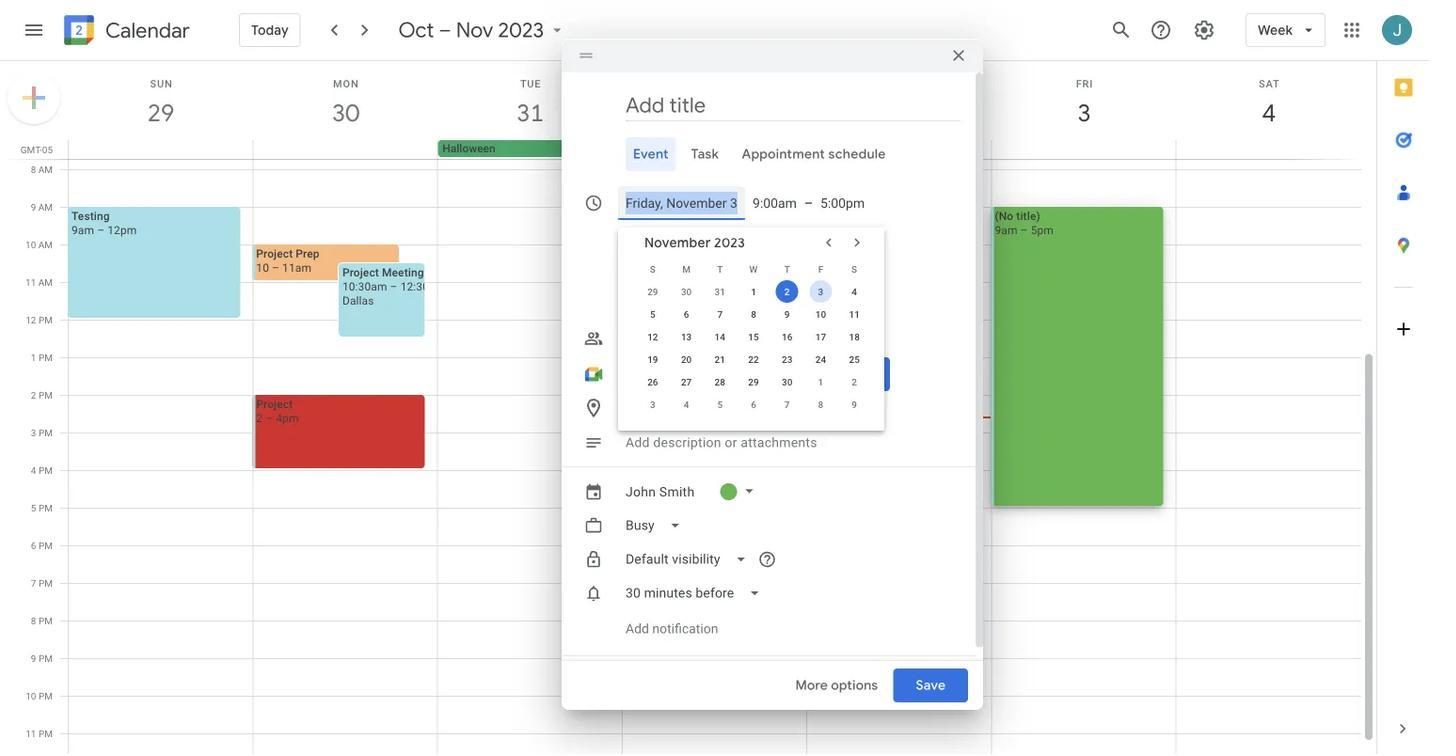Task type: describe. For each thing, give the bounding box(es) containing it.
prep
[[296, 247, 320, 260]]

time zone button
[[698, 220, 774, 254]]

mon
[[333, 78, 359, 89]]

row containing 26
[[636, 371, 872, 394]]

am for 9 am
[[38, 201, 53, 213]]

4 inside sat 4
[[1262, 97, 1275, 128]]

20 element
[[675, 348, 698, 371]]

pm for 11 pm
[[39, 729, 53, 740]]

4 down 27 element on the left of the page
[[684, 399, 689, 411]]

nov
[[456, 17, 494, 43]]

sat 4
[[1259, 78, 1281, 128]]

– right oct
[[439, 17, 452, 43]]

17
[[816, 331, 827, 343]]

project for 10
[[256, 247, 293, 260]]

november 2023 grid
[[636, 258, 872, 416]]

5pm
[[1031, 224, 1054, 237]]

Start date text field
[[626, 192, 738, 215]]

december 7 element
[[776, 394, 799, 416]]

2 inside "project 2 – 4pm"
[[256, 412, 263, 425]]

12 for 12 pm
[[26, 314, 36, 326]]

description
[[654, 435, 722, 451]]

calendar heading
[[102, 17, 190, 44]]

28
[[715, 377, 726, 388]]

6 for 6 pm
[[31, 540, 36, 552]]

8 pm
[[31, 616, 53, 627]]

10 for 10 pm
[[26, 691, 36, 702]]

4 down the 3 pm
[[31, 465, 36, 476]]

tue
[[520, 78, 542, 89]]

22
[[749, 354, 759, 365]]

sun
[[150, 78, 173, 89]]

1 for 1 pm
[[31, 352, 36, 363]]

4 link
[[1248, 91, 1291, 135]]

9 for december 9 element at the bottom
[[852, 399, 857, 411]]

heritage
[[773, 142, 816, 155]]

smith
[[660, 484, 695, 500]]

find
[[626, 297, 653, 314]]

0 vertical spatial 2023
[[498, 17, 544, 43]]

grid containing 29
[[0, 61, 1377, 756]]

0 vertical spatial 6
[[684, 309, 689, 320]]

4 up 11 element
[[852, 286, 857, 298]]

12 for 12
[[648, 331, 658, 343]]

pm for 5 pm
[[39, 503, 53, 514]]

5 cell from the left
[[1176, 140, 1361, 159]]

6 for "december 6" element
[[751, 399, 757, 411]]

tue 31
[[516, 78, 543, 128]]

halloween
[[443, 142, 496, 155]]

pm for 3 pm
[[39, 427, 53, 439]]

28 element
[[709, 371, 732, 394]]

0 vertical spatial 5
[[650, 309, 656, 320]]

11 for 11 am
[[25, 277, 36, 288]]

m
[[683, 264, 691, 275]]

project for –
[[256, 398, 293, 411]]

1 horizontal spatial tab list
[[1378, 61, 1430, 703]]

3 inside fri 3
[[1077, 97, 1090, 128]]

8 am
[[31, 164, 53, 175]]

calendar
[[105, 17, 190, 44]]

row containing 5
[[636, 303, 872, 326]]

zone
[[738, 230, 766, 245]]

week button
[[1246, 8, 1326, 53]]

testing
[[72, 209, 110, 223]]

task
[[692, 146, 720, 163]]

31 inside november 2023 "grid"
[[715, 286, 726, 298]]

day
[[653, 142, 672, 155]]

american
[[688, 142, 736, 155]]

oct – nov 2023
[[399, 17, 544, 43]]

8 for december 8 "element"
[[818, 399, 824, 411]]

Start time text field
[[753, 186, 797, 220]]

30 for 30 element
[[782, 377, 793, 388]]

main drawer image
[[23, 19, 45, 41]]

2 for 2, today element
[[785, 286, 790, 298]]

End time text field
[[821, 186, 866, 220]]

john
[[626, 484, 656, 500]]

0 vertical spatial 1
[[751, 286, 757, 298]]

13 element
[[675, 326, 698, 348]]

16
[[782, 331, 793, 343]]

26 element
[[642, 371, 664, 394]]

22 element
[[743, 348, 765, 371]]

add guests
[[626, 331, 695, 347]]

7 pm
[[31, 578, 53, 589]]

mon 30
[[331, 78, 359, 128]]

pm for 4 pm
[[39, 465, 53, 476]]

4 pm
[[31, 465, 53, 476]]

am for 8 am
[[38, 164, 53, 175]]

appointment schedule
[[742, 146, 886, 163]]

3 down 26 element
[[650, 399, 656, 411]]

december 4 element
[[675, 394, 698, 416]]

october 31 element
[[709, 281, 732, 303]]

row containing 3
[[636, 394, 872, 416]]

13
[[681, 331, 692, 343]]

– inside "project 2 – 4pm"
[[266, 412, 273, 425]]

pm for 12 pm
[[39, 314, 53, 326]]

1 horizontal spatial 2023
[[714, 234, 746, 251]]

3 link
[[1063, 91, 1107, 135]]

8 for 8 pm
[[31, 616, 36, 627]]

10 pm
[[26, 691, 53, 702]]

23
[[782, 354, 793, 365]]

row containing s
[[636, 258, 872, 281]]

11 am
[[25, 277, 53, 288]]

john smith
[[626, 484, 695, 500]]

find a time button
[[618, 288, 702, 322]]

a
[[656, 297, 663, 314]]

– right start time text box
[[805, 196, 813, 211]]

pm for 8 pm
[[39, 616, 53, 627]]

9 pm
[[31, 653, 53, 665]]

11 element
[[844, 303, 866, 326]]

(no
[[995, 209, 1014, 223]]

25 element
[[844, 348, 866, 371]]

12pm
[[107, 224, 137, 237]]

9am inside (no title) 9am – 5pm
[[995, 224, 1018, 237]]

14 element
[[709, 326, 732, 348]]

indian
[[739, 142, 770, 155]]

– inside (no title) 9am – 5pm
[[1021, 224, 1028, 237]]

project meeting 10:30am – 12:30pm dallas
[[343, 266, 446, 307]]

10 element
[[810, 303, 832, 326]]

of
[[674, 142, 685, 155]]

30 link
[[324, 91, 368, 135]]

24
[[816, 354, 827, 365]]

add notification button
[[618, 607, 726, 652]]

task button
[[684, 138, 727, 171]]

december 9 element
[[844, 394, 866, 416]]

december 3 element
[[642, 394, 664, 416]]

tab list containing event
[[577, 138, 961, 171]]

8 for 8 am
[[31, 164, 36, 175]]

3 up the 4 pm
[[31, 427, 36, 439]]

25
[[849, 354, 860, 365]]

add for add guests
[[626, 331, 650, 347]]

29 for 29 element
[[749, 377, 759, 388]]

2 cell
[[771, 281, 804, 303]]

fri
[[1077, 78, 1094, 89]]

2 cell from the left
[[253, 140, 438, 159]]

appointment
[[742, 146, 825, 163]]

1 for december 1 "element"
[[818, 377, 824, 388]]

project for 10:30am
[[343, 266, 379, 279]]

calendar element
[[60, 11, 190, 53]]

pm for 1 pm
[[39, 352, 53, 363]]

29 inside grid
[[146, 97, 173, 128]]

row group containing 29
[[636, 281, 872, 416]]

time zone
[[705, 230, 766, 245]]

gmt-
[[20, 144, 42, 155]]

today button
[[239, 8, 301, 53]]

sun 29
[[146, 78, 173, 128]]

12 element
[[642, 326, 664, 348]]

row containing 29
[[636, 281, 872, 303]]

first
[[627, 142, 650, 155]]

attachments
[[741, 435, 818, 451]]

16 element
[[776, 326, 799, 348]]

4 cell from the left
[[992, 140, 1176, 159]]

november
[[645, 234, 711, 251]]

– inside testing 9am – 12pm
[[97, 224, 105, 237]]

11 pm
[[26, 729, 53, 740]]

project prep 10 – 11am
[[256, 247, 320, 274]]

pm for 10 pm
[[39, 691, 53, 702]]



Task type: locate. For each thing, give the bounding box(es) containing it.
9 up 10 pm
[[31, 653, 36, 665]]

all
[[651, 230, 666, 245]]

add down 26
[[626, 401, 654, 416]]

9
[[31, 201, 36, 213], [785, 309, 790, 320], [852, 399, 857, 411], [31, 653, 36, 665]]

3 cell
[[804, 281, 838, 303]]

add inside add notification button
[[626, 622, 649, 637]]

4pm
[[276, 412, 299, 425]]

pm for 9 pm
[[39, 653, 53, 665]]

7 inside december 7 element
[[785, 399, 790, 411]]

pm up the 6 pm
[[39, 503, 53, 514]]

2 for december 2 element
[[852, 377, 857, 388]]

am for 11 am
[[38, 277, 53, 288]]

30 element
[[776, 371, 799, 394]]

19
[[648, 354, 658, 365]]

tab list
[[1378, 61, 1430, 703], [577, 138, 961, 171]]

0 horizontal spatial 1
[[31, 352, 36, 363]]

– inside project meeting 10:30am – 12:30pm dallas
[[390, 280, 398, 293]]

9am down testing
[[72, 224, 94, 237]]

6
[[684, 309, 689, 320], [751, 399, 757, 411], [31, 540, 36, 552]]

oct
[[399, 17, 434, 43]]

2
[[785, 286, 790, 298], [852, 377, 857, 388], [31, 390, 36, 401], [256, 412, 263, 425]]

0 horizontal spatial 31
[[516, 97, 543, 128]]

9 for 9 am
[[31, 201, 36, 213]]

pm up the 4 pm
[[39, 427, 53, 439]]

october 29 element
[[642, 281, 664, 303]]

2 vertical spatial 5
[[31, 503, 36, 514]]

8 down gmt-
[[31, 164, 36, 175]]

2 add from the top
[[626, 401, 654, 416]]

0 horizontal spatial 9am
[[72, 224, 94, 237]]

notification
[[653, 622, 719, 637]]

– down meeting at the left of the page
[[390, 280, 398, 293]]

october 30 element
[[675, 281, 698, 303]]

add for add
[[626, 401, 654, 416]]

row group
[[636, 281, 872, 416]]

31 inside grid
[[516, 97, 543, 128]]

today
[[251, 22, 289, 39]]

cell down 29 link
[[69, 140, 253, 159]]

week
[[1259, 22, 1293, 39]]

pm down 8 pm
[[39, 653, 53, 665]]

1 horizontal spatial 6
[[684, 309, 689, 320]]

w
[[750, 264, 758, 275]]

7 down october 31 element
[[718, 309, 723, 320]]

12 pm
[[26, 314, 53, 326]]

pm down 9 pm
[[39, 691, 53, 702]]

pm down the 6 pm
[[39, 578, 53, 589]]

12 down 11 am
[[26, 314, 36, 326]]

event
[[633, 146, 669, 163]]

project inside "project 2 – 4pm"
[[256, 398, 293, 411]]

3 up 10 element
[[818, 286, 824, 298]]

add description or attachments
[[626, 435, 818, 451]]

1 vertical spatial 7
[[785, 399, 790, 411]]

testing 9am – 12pm
[[72, 209, 137, 237]]

12 pm from the top
[[39, 729, 53, 740]]

1 vertical spatial project
[[343, 266, 379, 279]]

2 vertical spatial 11
[[26, 729, 36, 740]]

s up october 29 element
[[650, 264, 656, 275]]

day
[[670, 230, 690, 245]]

row inside grid
[[60, 140, 1377, 159]]

7 for 7 pm
[[31, 578, 36, 589]]

add left notification
[[626, 622, 649, 637]]

1 9am from the left
[[72, 224, 94, 237]]

row containing halloween
[[60, 140, 1377, 159]]

6 pm
[[31, 540, 53, 552]]

row containing 12
[[636, 326, 872, 348]]

18 element
[[844, 326, 866, 348]]

1 down 24 element
[[818, 377, 824, 388]]

t up "2" cell
[[785, 264, 790, 275]]

4 down sat
[[1262, 97, 1275, 128]]

first day of american indian heritage month
[[627, 142, 852, 155]]

1 horizontal spatial 7
[[718, 309, 723, 320]]

19 element
[[642, 348, 664, 371]]

6 up 7 pm
[[31, 540, 36, 552]]

2 vertical spatial 29
[[749, 377, 759, 388]]

pm for 2 pm
[[39, 390, 53, 401]]

2 t from the left
[[785, 264, 790, 275]]

1 horizontal spatial 31
[[715, 286, 726, 298]]

2 vertical spatial 30
[[782, 377, 793, 388]]

add inside dropdown button
[[626, 401, 654, 416]]

31 down tue
[[516, 97, 543, 128]]

30 down m
[[681, 286, 692, 298]]

add inside add guests dropdown button
[[626, 331, 650, 347]]

settings menu image
[[1194, 19, 1216, 41]]

18
[[849, 331, 860, 343]]

0 horizontal spatial s
[[650, 264, 656, 275]]

2 up the 3 pm
[[31, 390, 36, 401]]

9 down december 2 element
[[852, 399, 857, 411]]

9am inside testing 9am – 12pm
[[72, 224, 94, 237]]

4 pm from the top
[[39, 427, 53, 439]]

add for add description or attachments
[[626, 435, 650, 451]]

appointment schedule button
[[735, 138, 894, 171]]

title)
[[1017, 209, 1041, 223]]

5 up the 6 pm
[[31, 503, 36, 514]]

am down 8 am
[[38, 201, 53, 213]]

cell up 'end time' text box at the top of the page
[[807, 140, 992, 159]]

9am down (no
[[995, 224, 1018, 237]]

6 pm from the top
[[39, 503, 53, 514]]

15
[[749, 331, 759, 343]]

0 vertical spatial 29
[[146, 97, 173, 128]]

am down 9 am on the top
[[38, 239, 53, 250]]

9 down 2, today element
[[785, 309, 790, 320]]

0 vertical spatial 30
[[331, 97, 358, 128]]

project up 10:30am
[[343, 266, 379, 279]]

0 horizontal spatial 2023
[[498, 17, 544, 43]]

grid
[[0, 61, 1377, 756]]

gmt-05
[[20, 144, 53, 155]]

9 inside december 9 element
[[852, 399, 857, 411]]

1 vertical spatial 29
[[648, 286, 658, 298]]

2 horizontal spatial 1
[[818, 377, 824, 388]]

2 left the 4pm
[[256, 412, 263, 425]]

30 for "october 30" element
[[681, 286, 692, 298]]

pm for 6 pm
[[39, 540, 53, 552]]

2, today element
[[776, 281, 799, 303]]

row
[[60, 140, 1377, 159], [636, 258, 872, 281], [636, 281, 872, 303], [636, 303, 872, 326], [636, 326, 872, 348], [636, 348, 872, 371], [636, 371, 872, 394], [636, 394, 872, 416]]

december 5 element
[[709, 394, 732, 416]]

1 vertical spatial 5
[[718, 399, 723, 411]]

december 1 element
[[810, 371, 832, 394]]

t up october 31 element
[[717, 264, 723, 275]]

add notification
[[626, 622, 719, 637]]

9am
[[72, 224, 94, 237], [995, 224, 1018, 237]]

project
[[256, 247, 293, 260], [343, 266, 379, 279], [256, 398, 293, 411]]

5 left a
[[650, 309, 656, 320]]

am
[[38, 164, 53, 175], [38, 201, 53, 213], [38, 239, 53, 250], [38, 277, 53, 288]]

time
[[705, 230, 735, 245]]

9 for 9 pm
[[31, 653, 36, 665]]

pm up 7 pm
[[39, 540, 53, 552]]

2 horizontal spatial 6
[[751, 399, 757, 411]]

1 t from the left
[[717, 264, 723, 275]]

27 element
[[675, 371, 698, 394]]

21
[[715, 354, 726, 365]]

30 down 23
[[782, 377, 793, 388]]

pm up 1 pm
[[39, 314, 53, 326]]

add guests button
[[618, 322, 961, 356]]

2 pm from the top
[[39, 352, 53, 363]]

pm up the 3 pm
[[39, 390, 53, 401]]

schedule
[[829, 146, 886, 163]]

november 2023
[[645, 234, 746, 251]]

1 vertical spatial 1
[[31, 352, 36, 363]]

20
[[681, 354, 692, 365]]

3 add from the top
[[626, 435, 650, 451]]

1 horizontal spatial 29
[[648, 286, 658, 298]]

3 inside "cell"
[[818, 286, 824, 298]]

11 inside november 2023 "grid"
[[849, 309, 860, 320]]

dallas
[[343, 294, 374, 307]]

29 for october 29 element
[[648, 286, 658, 298]]

3
[[1077, 97, 1090, 128], [818, 286, 824, 298], [650, 399, 656, 411], [31, 427, 36, 439]]

05
[[42, 144, 53, 155]]

add for add notification
[[626, 622, 649, 637]]

0 vertical spatial 7
[[718, 309, 723, 320]]

time
[[666, 297, 695, 314]]

9 am
[[31, 201, 53, 213]]

3 cell from the left
[[807, 140, 992, 159]]

11 down 10 pm
[[26, 729, 36, 740]]

1 down w on the top right
[[751, 286, 757, 298]]

10 inside 10 element
[[816, 309, 827, 320]]

1 horizontal spatial 30
[[681, 286, 692, 298]]

2 s from the left
[[852, 264, 858, 275]]

first day of american indian heritage month button
[[623, 140, 852, 157]]

11
[[25, 277, 36, 288], [849, 309, 860, 320], [26, 729, 36, 740]]

8 pm from the top
[[39, 578, 53, 589]]

1 vertical spatial 6
[[751, 399, 757, 411]]

2 horizontal spatial 30
[[782, 377, 793, 388]]

0 horizontal spatial tab list
[[577, 138, 961, 171]]

to element
[[805, 196, 813, 211]]

11 pm from the top
[[39, 691, 53, 702]]

10 inside project prep 10 – 11am
[[256, 261, 269, 274]]

7 for december 7 element
[[785, 399, 790, 411]]

4 add from the top
[[626, 622, 649, 637]]

event button
[[626, 138, 677, 171]]

0 vertical spatial 12
[[26, 314, 36, 326]]

cell down 30 link
[[253, 140, 438, 159]]

or
[[725, 435, 738, 451]]

14
[[715, 331, 726, 343]]

3 down fri
[[1077, 97, 1090, 128]]

cell down 4 "link"
[[1176, 140, 1361, 159]]

s
[[650, 264, 656, 275], [852, 264, 858, 275]]

0 vertical spatial 31
[[516, 97, 543, 128]]

add up 19
[[626, 331, 650, 347]]

8 down december 1 "element"
[[818, 399, 824, 411]]

pm for 7 pm
[[39, 578, 53, 589]]

0 vertical spatial project
[[256, 247, 293, 260]]

1 vertical spatial 31
[[715, 286, 726, 298]]

11 for 11 pm
[[26, 729, 36, 740]]

1 vertical spatial 11
[[849, 309, 860, 320]]

1 cell from the left
[[69, 140, 253, 159]]

7 pm from the top
[[39, 540, 53, 552]]

project inside project meeting 10:30am – 12:30pm dallas
[[343, 266, 379, 279]]

1 vertical spatial 12
[[648, 331, 658, 343]]

27
[[681, 377, 692, 388]]

1 am from the top
[[38, 164, 53, 175]]

9 up the 10 am
[[31, 201, 36, 213]]

– down testing
[[97, 224, 105, 237]]

am for 10 am
[[38, 239, 53, 250]]

10 for 10 element
[[816, 309, 827, 320]]

add button
[[618, 392, 961, 426]]

10 pm from the top
[[39, 653, 53, 665]]

5 pm from the top
[[39, 465, 53, 476]]

7 inside grid
[[31, 578, 36, 589]]

1 vertical spatial 30
[[681, 286, 692, 298]]

2 horizontal spatial 7
[[785, 399, 790, 411]]

30 inside mon 30
[[331, 97, 358, 128]]

1 down 12 pm
[[31, 352, 36, 363]]

11 up 18
[[849, 309, 860, 320]]

1 vertical spatial 2023
[[714, 234, 746, 251]]

–
[[439, 17, 452, 43], [805, 196, 813, 211], [97, 224, 105, 237], [1021, 224, 1028, 237], [272, 261, 280, 274], [390, 280, 398, 293], [266, 412, 273, 425]]

10
[[25, 239, 36, 250], [256, 261, 269, 274], [816, 309, 827, 320], [26, 691, 36, 702]]

10 up the 11 pm
[[26, 691, 36, 702]]

1
[[751, 286, 757, 298], [31, 352, 36, 363], [818, 377, 824, 388]]

2 vertical spatial project
[[256, 398, 293, 411]]

9 pm from the top
[[39, 616, 53, 627]]

3 am from the top
[[38, 239, 53, 250]]

pm up 2 pm at the left bottom of the page
[[39, 352, 53, 363]]

am down "05"
[[38, 164, 53, 175]]

– down title)
[[1021, 224, 1028, 237]]

1 horizontal spatial 1
[[751, 286, 757, 298]]

1 inside "element"
[[818, 377, 824, 388]]

1 horizontal spatial s
[[852, 264, 858, 275]]

1 horizontal spatial 5
[[650, 309, 656, 320]]

6 down 29 element
[[751, 399, 757, 411]]

26
[[648, 377, 658, 388]]

project up the 4pm
[[256, 398, 293, 411]]

0 horizontal spatial 30
[[331, 97, 358, 128]]

sat
[[1259, 78, 1281, 89]]

project inside project prep 10 – 11am
[[256, 247, 293, 260]]

12 inside 'element'
[[648, 331, 658, 343]]

2 up december 9 element at the bottom
[[852, 377, 857, 388]]

2 left 3 "cell"
[[785, 286, 790, 298]]

2 horizontal spatial 5
[[718, 399, 723, 411]]

10 up 11 am
[[25, 239, 36, 250]]

17 element
[[810, 326, 832, 348]]

1 horizontal spatial 9am
[[995, 224, 1018, 237]]

december 2 element
[[844, 371, 866, 394]]

2 pm
[[31, 390, 53, 401]]

1 horizontal spatial 12
[[648, 331, 658, 343]]

pm down 10 pm
[[39, 729, 53, 740]]

29 element
[[743, 371, 765, 394]]

2 9am from the left
[[995, 224, 1018, 237]]

11 down the 10 am
[[25, 277, 36, 288]]

4
[[1262, 97, 1275, 128], [852, 286, 857, 298], [684, 399, 689, 411], [31, 465, 36, 476]]

guests
[[654, 331, 695, 347]]

– inside project prep 10 – 11am
[[272, 261, 280, 274]]

30
[[331, 97, 358, 128], [681, 286, 692, 298], [782, 377, 793, 388]]

31 right "october 30" element
[[715, 286, 726, 298]]

cell down 3 link
[[992, 140, 1176, 159]]

5 for the december 5 element in the bottom of the page
[[718, 399, 723, 411]]

6 up 13 element
[[684, 309, 689, 320]]

cell
[[69, 140, 253, 159], [253, 140, 438, 159], [807, 140, 992, 159], [992, 140, 1176, 159], [1176, 140, 1361, 159]]

12 up 19
[[648, 331, 658, 343]]

30 down mon
[[331, 97, 358, 128]]

None field
[[618, 509, 696, 543], [618, 543, 762, 577], [618, 577, 776, 611], [618, 509, 696, 543], [618, 543, 762, 577], [618, 577, 776, 611]]

2 vertical spatial 6
[[31, 540, 36, 552]]

0 horizontal spatial 6
[[31, 540, 36, 552]]

24 element
[[810, 348, 832, 371]]

5 down "28" element
[[718, 399, 723, 411]]

10 for 10 am
[[25, 239, 36, 250]]

find a time
[[626, 297, 695, 314]]

1 horizontal spatial t
[[785, 264, 790, 275]]

11 for 11
[[849, 309, 860, 320]]

10 am
[[25, 239, 53, 250]]

5 for 5 pm
[[31, 503, 36, 514]]

2 vertical spatial 7
[[31, 578, 36, 589]]

2 vertical spatial 1
[[818, 377, 824, 388]]

10 left 11am
[[256, 261, 269, 274]]

1 s from the left
[[650, 264, 656, 275]]

11am
[[282, 261, 312, 274]]

– left 11am
[[272, 261, 280, 274]]

0 horizontal spatial 12
[[26, 314, 36, 326]]

3 pm from the top
[[39, 390, 53, 401]]

row containing 19
[[636, 348, 872, 371]]

8 inside "element"
[[818, 399, 824, 411]]

oct – nov 2023 button
[[391, 17, 575, 43]]

0 horizontal spatial 5
[[31, 503, 36, 514]]

pm down the 3 pm
[[39, 465, 53, 476]]

4 am from the top
[[38, 277, 53, 288]]

s right f
[[852, 264, 858, 275]]

0 vertical spatial 11
[[25, 277, 36, 288]]

21 element
[[709, 348, 732, 371]]

2 inside cell
[[785, 286, 790, 298]]

0 horizontal spatial 7
[[31, 578, 36, 589]]

december 6 element
[[743, 394, 765, 416]]

2 am from the top
[[38, 201, 53, 213]]

2 horizontal spatial 29
[[749, 377, 759, 388]]

– left the 4pm
[[266, 412, 273, 425]]

7 down the 6 pm
[[31, 578, 36, 589]]

2023
[[498, 17, 544, 43], [714, 234, 746, 251]]

pm up 9 pm
[[39, 616, 53, 627]]

halloween button
[[438, 140, 611, 157]]

29 link
[[139, 91, 183, 135]]

(no title) 9am – 5pm
[[995, 209, 1054, 237]]

1 pm from the top
[[39, 314, 53, 326]]

Add title text field
[[626, 91, 961, 120]]

project up 11am
[[256, 247, 293, 260]]

10 up 17
[[816, 309, 827, 320]]

month
[[819, 142, 852, 155]]

1 inside grid
[[31, 352, 36, 363]]

am up 12 pm
[[38, 277, 53, 288]]

add down december 3 element
[[626, 435, 650, 451]]

1 add from the top
[[626, 331, 650, 347]]

0 horizontal spatial 29
[[146, 97, 173, 128]]

0 horizontal spatial t
[[717, 264, 723, 275]]

f
[[819, 264, 824, 275]]

december 8 element
[[810, 394, 832, 416]]

8 up 9 pm
[[31, 616, 36, 627]]

8 up 15 'element'
[[751, 309, 757, 320]]

2 for 2 pm
[[31, 390, 36, 401]]

12:30pm
[[401, 280, 446, 293]]

5 pm
[[31, 503, 53, 514]]

15 element
[[743, 326, 765, 348]]

7 down 30 element
[[785, 399, 790, 411]]

23 element
[[776, 348, 799, 371]]



Task type: vqa. For each thing, say whether or not it's contained in the screenshot.
21 element
yes



